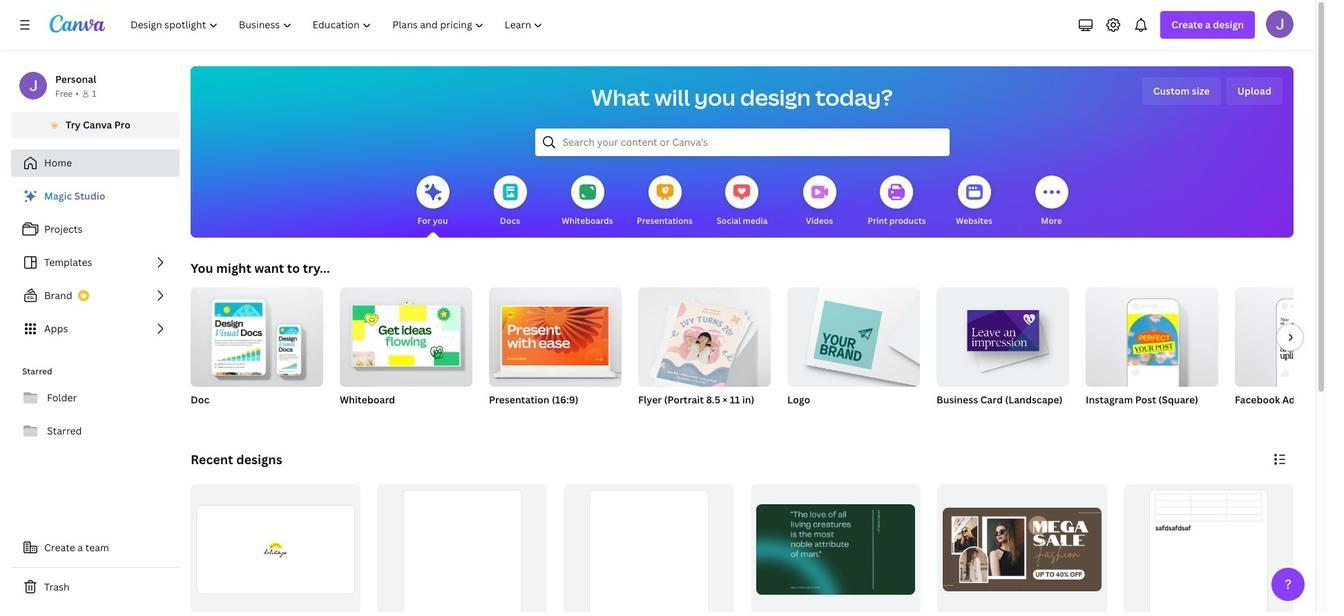 Task type: vqa. For each thing, say whether or not it's contained in the screenshot.
search field
yes



Task type: locate. For each thing, give the bounding box(es) containing it.
group
[[191, 282, 323, 424], [191, 282, 323, 387], [340, 282, 473, 424], [340, 282, 473, 387], [489, 282, 622, 424], [489, 282, 622, 387], [639, 282, 771, 424], [639, 282, 771, 391], [788, 282, 921, 424], [788, 282, 921, 387], [937, 287, 1070, 424], [937, 287, 1070, 387], [1086, 287, 1219, 424], [1236, 287, 1327, 424], [191, 484, 361, 612], [377, 484, 548, 612], [564, 484, 734, 612], [751, 484, 921, 612]]

list
[[11, 182, 180, 343]]

None search field
[[535, 129, 950, 156]]

Search search field
[[563, 129, 922, 155]]



Task type: describe. For each thing, give the bounding box(es) containing it.
top level navigation element
[[122, 11, 555, 39]]

jacob simon image
[[1267, 10, 1294, 38]]



